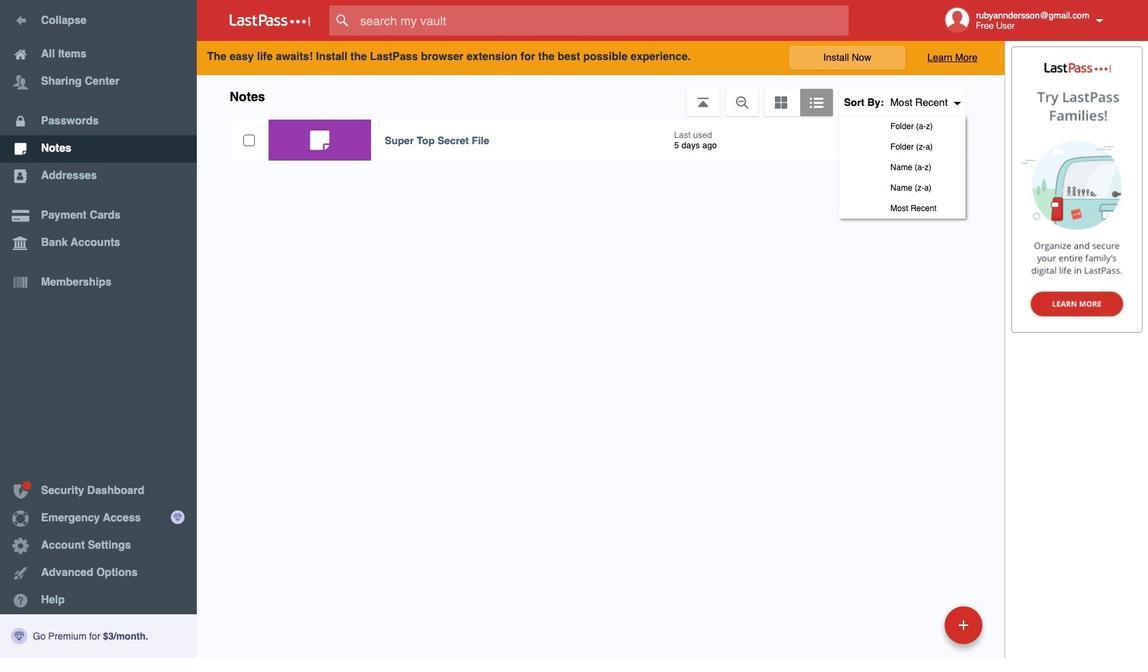 Task type: locate. For each thing, give the bounding box(es) containing it.
search my vault text field
[[329, 5, 875, 36]]

main navigation navigation
[[0, 0, 197, 658]]

new item element
[[851, 605, 987, 644]]

Search search field
[[329, 5, 875, 36]]



Task type: describe. For each thing, give the bounding box(es) containing it.
lastpass image
[[230, 14, 310, 27]]

vault options navigation
[[197, 75, 1005, 219]]

new item navigation
[[851, 602, 991, 658]]



